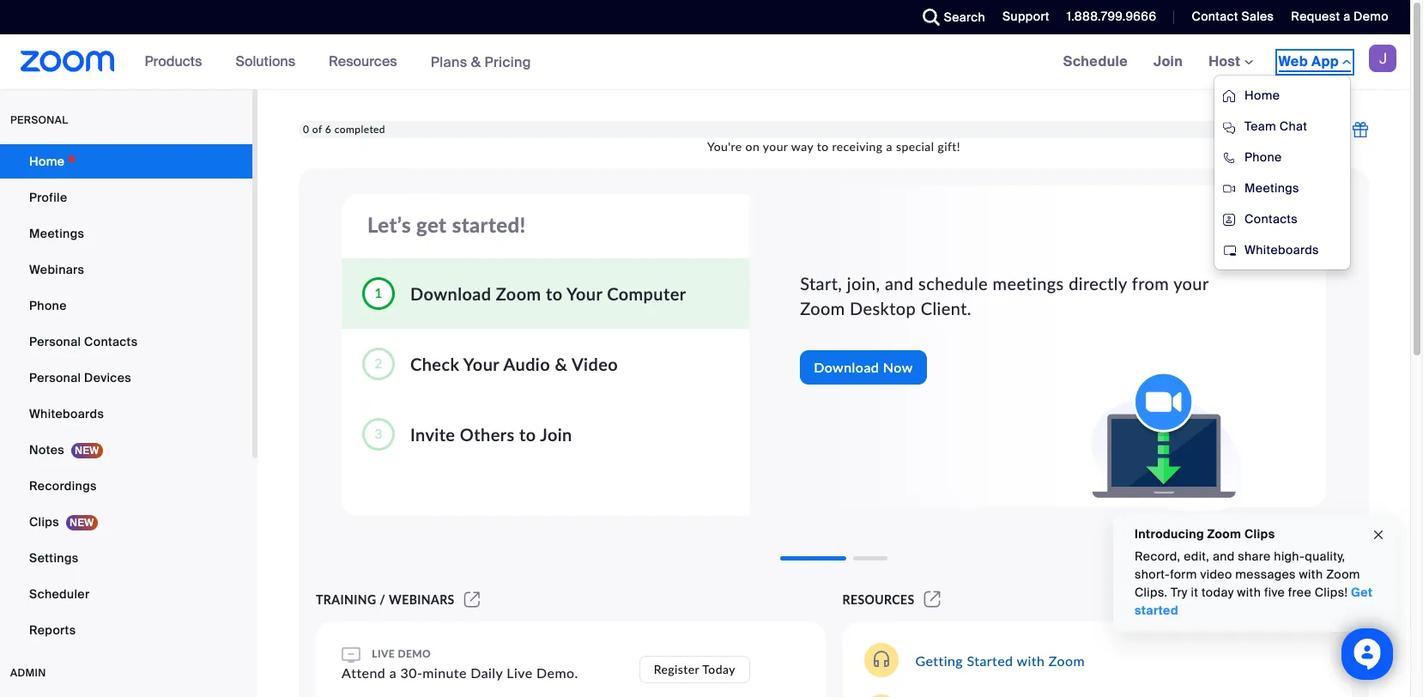 Task type: vqa. For each thing, say whether or not it's contained in the screenshot.


Task type: locate. For each thing, give the bounding box(es) containing it.
getting started with zoom
[[916, 652, 1085, 668]]

a left 30-
[[389, 664, 397, 681]]

personal inside personal devices link
[[29, 370, 81, 385]]

1 vertical spatial a
[[886, 139, 893, 154]]

check your audio & video
[[410, 353, 618, 374]]

0 vertical spatial meetings link
[[1215, 173, 1350, 203]]

to
[[817, 139, 829, 154], [546, 283, 563, 303], [519, 424, 536, 444]]

0 horizontal spatial a
[[389, 664, 397, 681]]

getting started with zoom link
[[916, 652, 1085, 668]]

phone down team
[[1245, 149, 1282, 165]]

2 vertical spatial to
[[519, 424, 536, 444]]

download left now
[[814, 359, 879, 375]]

request a demo
[[1291, 9, 1389, 24]]

0 horizontal spatial clips
[[29, 514, 59, 530]]

1.888.799.9666 button
[[1054, 0, 1161, 34], [1067, 9, 1157, 24]]

2 horizontal spatial a
[[1344, 9, 1351, 24]]

0 vertical spatial phone link
[[1215, 142, 1350, 173]]

window new image
[[922, 592, 943, 607]]

0 horizontal spatial meetings
[[29, 226, 84, 241]]

clips up share
[[1245, 526, 1275, 542]]

your inside start, join, and schedule meetings directly from your zoom desktop client.
[[1174, 273, 1209, 294]]

zoom
[[496, 283, 541, 303], [800, 298, 845, 318], [1207, 526, 1242, 542], [1326, 567, 1361, 582], [1049, 652, 1085, 668]]

search
[[944, 9, 986, 25]]

banner
[[0, 34, 1410, 270]]

a for request a demo
[[1344, 9, 1351, 24]]

zoom up check your audio & video
[[496, 283, 541, 303]]

0 horizontal spatial your
[[763, 139, 788, 154]]

personal down personal contacts
[[29, 370, 81, 385]]

whiteboards down personal devices
[[29, 406, 104, 422]]

you're on your way to receiving a special gift!
[[707, 139, 961, 154]]

reports link
[[0, 613, 252, 647]]

demo
[[1354, 9, 1389, 24]]

and for messages
[[1213, 549, 1235, 564]]

resources button
[[329, 34, 405, 89]]

0 horizontal spatial meetings link
[[0, 216, 252, 251]]

clips up "settings"
[[29, 514, 59, 530]]

with up free at right
[[1299, 567, 1323, 582]]

clips
[[29, 514, 59, 530], [1245, 526, 1275, 542]]

personal for personal contacts
[[29, 334, 81, 349]]

meetings link down team chat link
[[1215, 173, 1350, 203]]

1 horizontal spatial to
[[546, 283, 563, 303]]

minute
[[423, 664, 467, 681]]

home up profile
[[29, 154, 65, 169]]

profile picture image
[[1369, 45, 1397, 72]]

whiteboards down contacts link
[[1245, 242, 1319, 258]]

clips link
[[0, 505, 252, 539]]

home
[[1245, 88, 1280, 103], [29, 154, 65, 169]]

profile link
[[0, 180, 252, 215]]

personal
[[29, 334, 81, 349], [29, 370, 81, 385]]

1 horizontal spatial clips
[[1245, 526, 1275, 542]]

0 vertical spatial to
[[817, 139, 829, 154]]

recordings
[[29, 478, 97, 494]]

webinars
[[29, 262, 84, 277]]

&
[[471, 53, 481, 71], [555, 353, 568, 374]]

let's get started!
[[367, 212, 526, 237]]

1 horizontal spatial download
[[814, 359, 879, 375]]

to up audio at bottom
[[546, 283, 563, 303]]

web app button
[[1279, 52, 1351, 72]]

0 vertical spatial your
[[567, 283, 603, 303]]

0 vertical spatial contacts
[[1245, 211, 1298, 227]]

join right the 'others'
[[540, 424, 572, 444]]

download now
[[814, 359, 913, 375]]

meetings inside navigation
[[1245, 180, 1300, 196]]

contact
[[1192, 9, 1239, 24]]

sales
[[1242, 9, 1274, 24]]

1 vertical spatial download
[[814, 359, 879, 375]]

meetings link
[[1215, 173, 1350, 203], [0, 216, 252, 251]]

meetings up contacts link
[[1245, 180, 1300, 196]]

1 horizontal spatial home
[[1245, 88, 1280, 103]]

check
[[410, 353, 460, 374]]

schedule
[[919, 273, 988, 294]]

try
[[1171, 585, 1188, 600]]

1 horizontal spatial phone
[[1245, 149, 1282, 165]]

video
[[1201, 567, 1232, 582]]

1 horizontal spatial meetings link
[[1215, 173, 1350, 203]]

now
[[883, 359, 913, 375]]

1 horizontal spatial whiteboards
[[1245, 242, 1319, 258]]

1 horizontal spatial phone link
[[1215, 142, 1350, 173]]

1 vertical spatial to
[[546, 283, 563, 303]]

0 vertical spatial meetings
[[1245, 180, 1300, 196]]

to right way
[[817, 139, 829, 154]]

free
[[1288, 585, 1312, 600]]

0 horizontal spatial download
[[410, 283, 491, 303]]

0 vertical spatial whiteboards
[[1245, 242, 1319, 258]]

recordings link
[[0, 469, 252, 503]]

0 of 6 completed
[[303, 123, 385, 136]]

phone inside meetings navigation
[[1245, 149, 1282, 165]]

1 vertical spatial meetings link
[[0, 216, 252, 251]]

phone link down webinars link
[[0, 288, 252, 323]]

2 vertical spatial a
[[389, 664, 397, 681]]

0 horizontal spatial whiteboards
[[29, 406, 104, 422]]

devices
[[84, 370, 131, 385]]

0 vertical spatial home
[[1245, 88, 1280, 103]]

1 horizontal spatial a
[[886, 139, 893, 154]]

0 vertical spatial a
[[1344, 9, 1351, 24]]

record,
[[1135, 549, 1181, 564]]

0 horizontal spatial to
[[519, 424, 536, 444]]

0 horizontal spatial phone
[[29, 298, 67, 313]]

whiteboards
[[1245, 242, 1319, 258], [29, 406, 104, 422]]

and
[[885, 273, 914, 294], [1213, 549, 1235, 564]]

getting
[[916, 652, 963, 668]]

0 vertical spatial phone
[[1245, 149, 1282, 165]]

and inside start, join, and schedule meetings directly from your zoom desktop client.
[[885, 273, 914, 294]]

1 vertical spatial &
[[555, 353, 568, 374]]

1 horizontal spatial contacts
[[1245, 211, 1298, 227]]

2 personal from the top
[[29, 370, 81, 385]]

1 vertical spatial your
[[1174, 273, 1209, 294]]

record, edit, and share high-quality, short-form video messages with zoom clips. try it today with five free clips!
[[1135, 549, 1361, 600]]

1 horizontal spatial with
[[1237, 585, 1261, 600]]

video
[[572, 353, 618, 374]]

and up desktop
[[885, 273, 914, 294]]

get
[[416, 212, 447, 237]]

0 vertical spatial &
[[471, 53, 481, 71]]

and inside record, edit, and share high-quality, short-form video messages with zoom clips. try it today with five free clips!
[[1213, 549, 1235, 564]]

1 horizontal spatial your
[[1174, 273, 1209, 294]]

zoom up edit,
[[1207, 526, 1242, 542]]

zoom up clips!
[[1326, 567, 1361, 582]]

settings link
[[0, 541, 252, 575]]

home up team
[[1245, 88, 1280, 103]]

meetings up "webinars"
[[29, 226, 84, 241]]

meetings inside personal menu menu
[[29, 226, 84, 241]]

to for download zoom to your computer
[[546, 283, 563, 303]]

computer
[[607, 283, 686, 303]]

1 horizontal spatial home link
[[1215, 80, 1350, 111]]

and up video
[[1213, 549, 1235, 564]]

your left the computer
[[567, 283, 603, 303]]

meetings link up webinars link
[[0, 216, 252, 251]]

0 horizontal spatial whiteboards link
[[0, 397, 252, 431]]

phone link down "team chat"
[[1215, 142, 1350, 173]]

clips.
[[1135, 585, 1168, 600]]

6
[[325, 123, 332, 136]]

window new image
[[462, 592, 483, 607]]

plans
[[431, 53, 467, 71]]

phone down "webinars"
[[29, 298, 67, 313]]

introducing
[[1135, 526, 1204, 542]]

0 horizontal spatial &
[[471, 53, 481, 71]]

with down messages
[[1237, 585, 1261, 600]]

and for desktop
[[885, 273, 914, 294]]

your right the on
[[763, 139, 788, 154]]

home link inside meetings navigation
[[1215, 80, 1350, 111]]

webinars
[[389, 592, 455, 607]]

1 vertical spatial home
[[29, 154, 65, 169]]

& left video
[[555, 353, 568, 374]]

1 vertical spatial and
[[1213, 549, 1235, 564]]

0 horizontal spatial your
[[463, 353, 499, 374]]

contacts
[[1245, 211, 1298, 227], [84, 334, 138, 349]]

download
[[410, 283, 491, 303], [814, 359, 879, 375]]

meetings navigation
[[1050, 34, 1410, 270]]

0 horizontal spatial contacts
[[84, 334, 138, 349]]

admin
[[10, 666, 46, 680]]

download inside download now button
[[814, 359, 879, 375]]

0 vertical spatial and
[[885, 273, 914, 294]]

1 horizontal spatial whiteboards link
[[1215, 234, 1350, 265]]

& right plans
[[471, 53, 481, 71]]

3
[[374, 425, 383, 441]]

training
[[316, 592, 376, 607]]

phone
[[1245, 149, 1282, 165], [29, 298, 67, 313]]

personal up personal devices
[[29, 334, 81, 349]]

whiteboards inside personal menu menu
[[29, 406, 104, 422]]

0 horizontal spatial home
[[29, 154, 65, 169]]

0 vertical spatial personal
[[29, 334, 81, 349]]

app
[[1312, 52, 1339, 70]]

0 vertical spatial with
[[1299, 567, 1323, 582]]

team chat link
[[1215, 111, 1350, 142]]

get started link
[[1135, 585, 1373, 618]]

request
[[1291, 9, 1340, 24]]

home link up "team chat"
[[1215, 80, 1350, 111]]

download down let's get started!
[[410, 283, 491, 303]]

settings
[[29, 550, 79, 566]]

introducing zoom clips
[[1135, 526, 1275, 542]]

contacts inside meetings navigation
[[1245, 211, 1298, 227]]

a left special
[[886, 139, 893, 154]]

contact sales
[[1192, 9, 1274, 24]]

with
[[1299, 567, 1323, 582], [1237, 585, 1261, 600], [1017, 652, 1045, 668]]

1 vertical spatial contacts
[[84, 334, 138, 349]]

1 vertical spatial meetings
[[29, 226, 84, 241]]

0 horizontal spatial and
[[885, 273, 914, 294]]

1 vertical spatial phone
[[29, 298, 67, 313]]

request a demo link
[[1279, 0, 1410, 34], [1291, 9, 1389, 24]]

1 vertical spatial phone link
[[0, 288, 252, 323]]

1 horizontal spatial and
[[1213, 549, 1235, 564]]

1 vertical spatial whiteboards
[[29, 406, 104, 422]]

home link up 'profile' link
[[0, 144, 252, 179]]

1 horizontal spatial your
[[567, 283, 603, 303]]

plans & pricing
[[431, 53, 531, 71]]

1 horizontal spatial meetings
[[1245, 180, 1300, 196]]

zoom down start,
[[800, 298, 845, 318]]

1
[[374, 284, 383, 300]]

personal inside personal contacts link
[[29, 334, 81, 349]]

your right from
[[1174, 273, 1209, 294]]

1 personal from the top
[[29, 334, 81, 349]]

0 horizontal spatial with
[[1017, 652, 1045, 668]]

to right the 'others'
[[519, 424, 536, 444]]

products
[[145, 52, 202, 70]]

with right started
[[1017, 652, 1045, 668]]

join left host
[[1154, 52, 1183, 70]]

your
[[567, 283, 603, 303], [463, 353, 499, 374]]

1 vertical spatial join
[[540, 424, 572, 444]]

0 vertical spatial home link
[[1215, 80, 1350, 111]]

a for attend a 30-minute daily live demo.
[[389, 664, 397, 681]]

1 horizontal spatial &
[[555, 353, 568, 374]]

1 horizontal spatial join
[[1154, 52, 1183, 70]]

your left audio at bottom
[[463, 353, 499, 374]]

host button
[[1209, 52, 1253, 70]]

0 horizontal spatial home link
[[0, 144, 252, 179]]

0 vertical spatial join
[[1154, 52, 1183, 70]]

0 vertical spatial download
[[410, 283, 491, 303]]

a left demo
[[1344, 9, 1351, 24]]

resources
[[843, 592, 915, 607]]

0 horizontal spatial join
[[540, 424, 572, 444]]

1 vertical spatial personal
[[29, 370, 81, 385]]



Task type: describe. For each thing, give the bounding box(es) containing it.
today
[[1202, 585, 1234, 600]]

team
[[1245, 118, 1277, 134]]

resources
[[329, 52, 397, 70]]

join link
[[1141, 34, 1196, 89]]

chat
[[1280, 118, 1308, 134]]

live demo
[[369, 647, 431, 660]]

1 vertical spatial home link
[[0, 144, 252, 179]]

2
[[374, 355, 383, 371]]

demo.
[[537, 664, 578, 681]]

it
[[1191, 585, 1199, 600]]

personal devices
[[29, 370, 131, 385]]

solutions
[[236, 52, 295, 70]]

daily
[[471, 664, 503, 681]]

personal contacts link
[[0, 325, 252, 359]]

special
[[896, 139, 934, 154]]

whiteboards inside meetings navigation
[[1245, 242, 1319, 258]]

started
[[967, 652, 1013, 668]]

contacts inside personal menu menu
[[84, 334, 138, 349]]

messages
[[1236, 567, 1296, 582]]

others
[[460, 424, 515, 444]]

clips inside personal menu menu
[[29, 514, 59, 530]]

share
[[1238, 549, 1271, 564]]

host
[[1209, 52, 1244, 70]]

2 horizontal spatial to
[[817, 139, 829, 154]]

start, join, and schedule meetings directly from your zoom desktop client.
[[800, 273, 1209, 318]]

/
[[380, 592, 386, 607]]

zoom right started
[[1049, 652, 1085, 668]]

invite others to join
[[410, 424, 572, 444]]

notes
[[29, 442, 64, 458]]

team chat
[[1245, 118, 1308, 134]]

you're
[[707, 139, 742, 154]]

register today
[[654, 661, 736, 676]]

download now button
[[800, 350, 927, 385]]

way
[[791, 139, 814, 154]]

zoom inside start, join, and schedule meetings directly from your zoom desktop client.
[[800, 298, 845, 318]]

on
[[746, 139, 760, 154]]

download zoom to your computer
[[410, 283, 686, 303]]

let's
[[367, 212, 411, 237]]

download for download zoom to your computer
[[410, 283, 491, 303]]

scheduler
[[29, 586, 90, 602]]

started!
[[452, 212, 526, 237]]

2 horizontal spatial with
[[1299, 567, 1323, 582]]

personal
[[10, 113, 68, 127]]

2 vertical spatial with
[[1017, 652, 1045, 668]]

to for invite others to join
[[519, 424, 536, 444]]

completed
[[335, 123, 385, 136]]

personal devices link
[[0, 361, 252, 395]]

30-
[[400, 664, 423, 681]]

short-
[[1135, 567, 1170, 582]]

today
[[702, 661, 736, 676]]

schedule
[[1063, 52, 1128, 70]]

1 vertical spatial whiteboards link
[[0, 397, 252, 431]]

banner containing products
[[0, 34, 1410, 270]]

web
[[1279, 52, 1308, 70]]

high-
[[1274, 549, 1305, 564]]

home inside personal menu menu
[[29, 154, 65, 169]]

webinars link
[[0, 252, 252, 287]]

pricing
[[485, 53, 531, 71]]

attend a 30-minute daily live demo.
[[342, 664, 578, 681]]

zoom logo image
[[21, 51, 115, 72]]

search button
[[910, 0, 990, 34]]

1 vertical spatial your
[[463, 353, 499, 374]]

training / webinars
[[316, 592, 455, 607]]

download for download now
[[814, 359, 879, 375]]

gift!
[[938, 139, 961, 154]]

attend
[[342, 664, 386, 681]]

close image
[[1372, 525, 1386, 545]]

directly
[[1069, 273, 1127, 294]]

join inside meetings navigation
[[1154, 52, 1183, 70]]

of
[[312, 123, 322, 136]]

notes link
[[0, 433, 252, 467]]

personal contacts
[[29, 334, 138, 349]]

0 vertical spatial your
[[763, 139, 788, 154]]

edit,
[[1184, 549, 1210, 564]]

receiving
[[832, 139, 883, 154]]

form
[[1170, 567, 1197, 582]]

phone inside personal menu menu
[[29, 298, 67, 313]]

contacts link
[[1215, 203, 1350, 234]]

product information navigation
[[132, 34, 544, 90]]

solutions button
[[236, 34, 303, 89]]

register
[[654, 661, 699, 676]]

client.
[[921, 298, 972, 318]]

web app
[[1279, 52, 1339, 70]]

1.888.799.9666
[[1067, 9, 1157, 24]]

register today button
[[639, 655, 750, 683]]

personal menu menu
[[0, 144, 252, 649]]

products button
[[145, 34, 210, 89]]

0 horizontal spatial phone link
[[0, 288, 252, 323]]

clips!
[[1315, 585, 1348, 600]]

support
[[1003, 9, 1050, 24]]

home inside meetings navigation
[[1245, 88, 1280, 103]]

1 vertical spatial with
[[1237, 585, 1261, 600]]

0
[[303, 123, 309, 136]]

schedule link
[[1050, 34, 1141, 89]]

personal for personal devices
[[29, 370, 81, 385]]

start,
[[800, 273, 842, 294]]

0 vertical spatial whiteboards link
[[1215, 234, 1350, 265]]

demo
[[398, 647, 431, 660]]

profile
[[29, 190, 67, 205]]

& inside product information navigation
[[471, 53, 481, 71]]

zoom inside record, edit, and share high-quality, short-form video messages with zoom clips. try it today with five free clips!
[[1326, 567, 1361, 582]]



